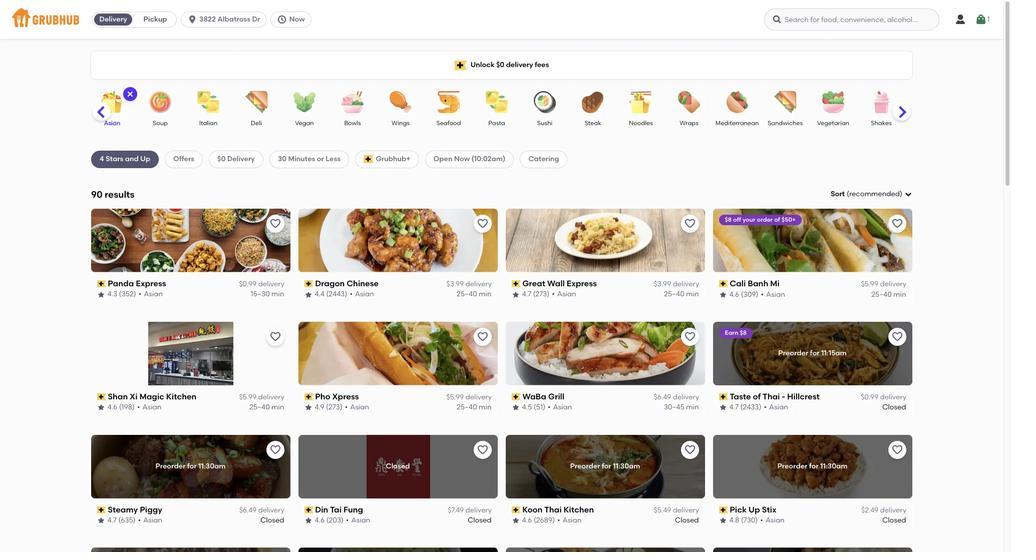 Task type: locate. For each thing, give the bounding box(es) containing it.
italian image
[[191, 91, 226, 113]]

0 vertical spatial 4.7
[[522, 290, 532, 299]]

save this restaurant button for shan xi magic kitchen
[[266, 328, 285, 346]]

• asian down magic on the left bottom of the page
[[137, 403, 162, 412]]

1 vertical spatial $8
[[740, 329, 747, 336]]

now right dr
[[289, 15, 305, 24]]

1 vertical spatial grubhub plus flag logo image
[[364, 155, 374, 164]]

0 horizontal spatial $0.99 delivery
[[239, 280, 285, 289]]

grubhub plus flag logo image left grubhub+
[[364, 155, 374, 164]]

$7.49 delivery
[[448, 506, 492, 515]]

waba grill logo image
[[506, 322, 705, 386]]

svg image inside 3822 albatross dr button
[[187, 15, 197, 25]]

• asian down "piggy"
[[138, 516, 163, 525]]

0 horizontal spatial $3.99
[[447, 280, 464, 289]]

0 vertical spatial delivery
[[99, 15, 127, 24]]

2 preorder for 11:30am from the left
[[571, 462, 641, 471]]

min for pho xpress
[[479, 403, 492, 412]]

1 $3.99 from the left
[[447, 280, 464, 289]]

subscription pass image left dragon
[[305, 281, 313, 288]]

save this restaurant button for great wall express
[[681, 215, 699, 233]]

• asian down "chinese"
[[350, 290, 374, 299]]

save this restaurant button for pick up stix
[[889, 441, 907, 459]]

star icon image for great wall express
[[512, 291, 520, 299]]

• asian for wall
[[552, 290, 577, 299]]

offers
[[173, 155, 194, 163]]

preorder for steamy piggy
[[156, 462, 186, 471]]

25–40 min
[[457, 290, 492, 299], [664, 290, 699, 299], [872, 290, 907, 299], [250, 403, 285, 412], [457, 403, 492, 412]]

• for express
[[139, 290, 142, 299]]

asian down magic on the left bottom of the page
[[143, 403, 162, 412]]

closed for taste of thai - hillcrest
[[883, 403, 907, 412]]

0 vertical spatial $0
[[496, 61, 504, 69]]

1 horizontal spatial $8
[[740, 329, 747, 336]]

shakes
[[871, 120, 892, 127]]

1 horizontal spatial $0.99 delivery
[[861, 393, 907, 402]]

preorder for taste of thai - hillcrest
[[779, 349, 809, 358]]

star icon image left the 4.8
[[719, 517, 727, 525]]

$0 right unlock
[[496, 61, 504, 69]]

4.7 for taste of thai - hillcrest
[[730, 403, 739, 412]]

xpress
[[333, 392, 359, 402]]

closed
[[883, 403, 907, 412], [386, 462, 410, 471], [261, 516, 285, 525], [468, 516, 492, 525], [675, 516, 699, 525], [883, 516, 907, 525]]

1 horizontal spatial 4.7
[[522, 290, 532, 299]]

svg image inside field
[[905, 190, 913, 198]]

save this restaurant image for pho xpress
[[477, 331, 489, 343]]

star icon image for din tai fung
[[305, 517, 313, 525]]

star icon image left 4.3
[[97, 291, 105, 299]]

dragon
[[315, 279, 345, 288]]

0 horizontal spatial $5.99 delivery
[[239, 393, 285, 402]]

pickup button
[[134, 12, 176, 28]]

min for panda express
[[272, 290, 285, 299]]

delivery for steamy piggy
[[258, 506, 285, 515]]

1 horizontal spatial preorder for 11:30am
[[571, 462, 641, 471]]

1 vertical spatial $6.49
[[239, 506, 257, 515]]

1 vertical spatial (273)
[[326, 403, 343, 412]]

$6.49 delivery for steamy piggy
[[239, 506, 285, 515]]

• down banh
[[761, 290, 764, 299]]

open
[[434, 155, 453, 163]]

1 horizontal spatial $6.49
[[654, 393, 671, 402]]

$0.99
[[239, 280, 256, 289], [861, 393, 879, 402]]

4.7 down the great
[[522, 290, 532, 299]]

4.7 (273)
[[522, 290, 550, 299]]

2 express from the left
[[567, 279, 597, 288]]

$3.99 delivery for great wall express
[[654, 280, 699, 289]]

4.6 down koon
[[522, 516, 532, 525]]

3 preorder for 11:30am from the left
[[778, 462, 848, 471]]

up up (730)
[[749, 505, 760, 515]]

asian for pick up stix
[[766, 516, 785, 525]]

subscription pass image left "waba"
[[512, 394, 521, 401]]

delivery down 'deli'
[[227, 155, 255, 163]]

2 11:30am from the left
[[613, 462, 641, 471]]

1 horizontal spatial svg image
[[955, 14, 967, 26]]

$2.49 delivery
[[862, 506, 907, 515]]

subscription pass image for shan xi magic kitchen
[[97, 394, 106, 401]]

$8 right earn
[[740, 329, 747, 336]]

star icon image left the 4.6 (309)
[[719, 291, 727, 299]]

save this restaurant button for dragon chinese
[[474, 215, 492, 233]]

sushi
[[537, 120, 553, 127]]

asian image
[[95, 91, 130, 113]]

$3.99 for dragon chinese
[[447, 280, 464, 289]]

0 horizontal spatial grubhub plus flag logo image
[[364, 155, 374, 164]]

star icon image left the 4.7 (273)
[[512, 291, 520, 299]]

2 horizontal spatial 11:30am
[[821, 462, 848, 471]]

• down fung
[[346, 516, 349, 525]]

0 horizontal spatial $0.99
[[239, 280, 256, 289]]

1 vertical spatial of
[[753, 392, 761, 402]]

preorder
[[779, 349, 809, 358], [156, 462, 186, 471], [571, 462, 601, 471], [778, 462, 808, 471]]

• asian down xpress
[[345, 403, 369, 412]]

save this restaurant button for steamy piggy
[[266, 441, 285, 459]]

save this restaurant button for pho xpress
[[474, 328, 492, 346]]

asian down great wall express
[[558, 290, 577, 299]]

subscription pass image for waba grill
[[512, 394, 521, 401]]

seafood image
[[431, 91, 466, 113]]

0 horizontal spatial $6.49 delivery
[[239, 506, 285, 515]]

star icon image left 4.7 (2433)
[[719, 404, 727, 412]]

asian down fung
[[352, 516, 371, 525]]

(273)
[[533, 290, 550, 299], [326, 403, 343, 412]]

svg image right )
[[905, 190, 913, 198]]

1 vertical spatial delivery
[[227, 155, 255, 163]]

subscription pass image left shan
[[97, 394, 106, 401]]

minutes
[[288, 155, 315, 163]]

star icon image left 4.5
[[512, 404, 520, 412]]

asian down xpress
[[350, 403, 369, 412]]

0 vertical spatial $0.99 delivery
[[239, 280, 285, 289]]

$5.99
[[861, 280, 879, 289], [239, 393, 257, 402], [446, 393, 464, 402]]

4.6 (203)
[[315, 516, 344, 525]]

4.9
[[315, 403, 325, 412]]

bowls
[[344, 120, 361, 127]]

star icon image for pick up stix
[[719, 517, 727, 525]]

subscription pass image
[[97, 281, 106, 288], [512, 281, 521, 288], [719, 281, 728, 288], [512, 394, 521, 401], [97, 507, 106, 514], [719, 507, 728, 514]]

save this restaurant image for din tai fung
[[477, 444, 489, 456]]

subscription pass image for pho xpress
[[305, 394, 313, 401]]

• right (730)
[[761, 516, 764, 525]]

subscription pass image left din
[[305, 507, 313, 514]]

0 horizontal spatial kitchen
[[166, 392, 197, 402]]

$0 right offers
[[217, 155, 226, 163]]

delivery for great wall express
[[673, 280, 699, 289]]

subscription pass image left the great
[[512, 281, 521, 288]]

dragon chinese  logo image
[[299, 209, 498, 272]]

• asian down great wall express
[[552, 290, 577, 299]]

4.6 (198)
[[108, 403, 135, 412]]

noodles image
[[624, 91, 659, 113]]

express right wall
[[567, 279, 597, 288]]

$5.49
[[654, 506, 671, 515]]

delivery inside 'button'
[[99, 15, 127, 24]]

subscription pass image left pho
[[305, 394, 313, 401]]

11:30am
[[199, 462, 226, 471], [613, 462, 641, 471], [821, 462, 848, 471]]

$8 left the off
[[725, 216, 732, 223]]

asian down "piggy"
[[144, 516, 163, 525]]

star icon image left 4.4
[[305, 291, 313, 299]]

asian for koon thai kitchen
[[563, 516, 582, 525]]

• asian for tai
[[346, 516, 371, 525]]

• down taste of thai - hillcrest
[[764, 403, 767, 412]]

• down wall
[[552, 290, 555, 299]]

mi
[[771, 279, 780, 288]]

0 vertical spatial $6.49
[[654, 393, 671, 402]]

svg image
[[187, 15, 197, 25], [277, 15, 287, 25], [126, 90, 134, 98], [905, 190, 913, 198]]

subscription pass image for dragon chinese
[[305, 281, 313, 288]]

sushi image
[[527, 91, 562, 113]]

1 11:30am from the left
[[199, 462, 226, 471]]

11:30am for pick up stix
[[821, 462, 848, 471]]

delivery for taste of thai - hillcrest
[[880, 393, 907, 402]]

1 express from the left
[[136, 279, 166, 288]]

1 horizontal spatial $6.49 delivery
[[654, 393, 699, 402]]

3 11:30am from the left
[[821, 462, 848, 471]]

asian for dragon chinese
[[355, 290, 374, 299]]

2 horizontal spatial svg image
[[975, 14, 987, 26]]

for
[[810, 349, 820, 358], [187, 462, 197, 471], [602, 462, 612, 471], [810, 462, 819, 471]]

2 horizontal spatial $5.99
[[861, 280, 879, 289]]

2 $3.99 delivery from the left
[[654, 280, 699, 289]]

svg image left soup image
[[126, 90, 134, 98]]

thai up (2689)
[[545, 505, 562, 515]]

save this restaurant button for waba grill
[[681, 328, 699, 346]]

save this restaurant button
[[266, 215, 285, 233], [474, 215, 492, 233], [681, 215, 699, 233], [889, 215, 907, 233], [266, 328, 285, 346], [474, 328, 492, 346], [681, 328, 699, 346], [889, 328, 907, 346], [266, 441, 285, 459], [474, 441, 492, 459], [681, 441, 699, 459], [889, 441, 907, 459]]

1 vertical spatial $0.99 delivery
[[861, 393, 907, 402]]

4
[[100, 155, 104, 163]]

25–40 for great wall express
[[664, 290, 685, 299]]

1 vertical spatial up
[[749, 505, 760, 515]]

star icon image
[[97, 291, 105, 299], [305, 291, 313, 299], [512, 291, 520, 299], [719, 291, 727, 299], [97, 404, 105, 412], [305, 404, 313, 412], [512, 404, 520, 412], [719, 404, 727, 412], [97, 517, 105, 525], [305, 517, 313, 525], [512, 517, 520, 525], [719, 517, 727, 525]]

now
[[289, 15, 305, 24], [454, 155, 470, 163]]

1 preorder for 11:30am from the left
[[156, 462, 226, 471]]

0 horizontal spatial 4.7
[[108, 516, 117, 525]]

• asian down stix
[[761, 516, 785, 525]]

0 horizontal spatial $6.49
[[239, 506, 257, 515]]

wall
[[548, 279, 565, 288]]

sandwiches image
[[768, 91, 803, 113]]

• down the koon thai kitchen
[[558, 516, 560, 525]]

• down dragon chinese
[[350, 290, 353, 299]]

0 horizontal spatial delivery
[[99, 15, 127, 24]]

(635)
[[119, 516, 136, 525]]

kitchen right koon
[[564, 505, 594, 515]]

waba
[[523, 392, 547, 402]]

1 horizontal spatial $5.99 delivery
[[446, 393, 492, 402]]

1 horizontal spatial $5.99
[[446, 393, 464, 402]]

off
[[734, 216, 742, 223]]

svg image right dr
[[277, 15, 287, 25]]

0 vertical spatial of
[[775, 216, 781, 223]]

asian down the mi
[[767, 290, 786, 299]]

of left $50+
[[775, 216, 781, 223]]

svg image left 3822
[[187, 15, 197, 25]]

steamy
[[108, 505, 138, 515]]

0 horizontal spatial thai
[[545, 505, 562, 515]]

delivery for pick up stix
[[880, 506, 907, 515]]

star icon image left 4.6 (198)
[[97, 404, 105, 412]]

1 horizontal spatial up
[[749, 505, 760, 515]]

4.6 down cali
[[730, 290, 740, 299]]

taste of thai - hillcrest
[[730, 392, 820, 402]]

stix
[[762, 505, 777, 515]]

hillcrest
[[788, 392, 820, 402]]

asian down stix
[[766, 516, 785, 525]]

none field containing sort
[[831, 189, 913, 200]]

30–45
[[664, 403, 685, 412]]

1 vertical spatial kitchen
[[564, 505, 594, 515]]

1 vertical spatial $0.99
[[861, 393, 879, 402]]

1 vertical spatial thai
[[545, 505, 562, 515]]

2 horizontal spatial 4.7
[[730, 403, 739, 412]]

2 horizontal spatial $5.99 delivery
[[861, 280, 907, 289]]

asian
[[104, 120, 120, 127], [144, 290, 163, 299], [355, 290, 374, 299], [558, 290, 577, 299], [767, 290, 786, 299], [143, 403, 162, 412], [350, 403, 369, 412], [553, 403, 572, 412], [770, 403, 789, 412], [144, 516, 163, 525], [352, 516, 371, 525], [563, 516, 582, 525], [766, 516, 785, 525]]

0 horizontal spatial $3.99 delivery
[[447, 280, 492, 289]]

fung
[[344, 505, 363, 515]]

asian for din tai fung
[[352, 516, 371, 525]]

asian down "chinese"
[[355, 290, 374, 299]]

4.6 for cali banh mi
[[730, 290, 740, 299]]

1 horizontal spatial of
[[775, 216, 781, 223]]

wraps image
[[672, 91, 707, 113]]

din tai fung  logo image
[[366, 435, 430, 499]]

subscription pass image left the "panda" at the bottom
[[97, 281, 106, 288]]

3822
[[199, 15, 216, 24]]

• asian for express
[[139, 290, 163, 299]]

min for great wall express
[[687, 290, 699, 299]]

asian for taste of thai - hillcrest
[[770, 403, 789, 412]]

1 $3.99 delivery from the left
[[447, 280, 492, 289]]

star icon image for cali banh mi
[[719, 291, 727, 299]]

save this restaurant button for din tai fung
[[474, 441, 492, 459]]

tai
[[330, 505, 342, 515]]

1 horizontal spatial delivery
[[227, 155, 255, 163]]

11:30am for steamy piggy
[[199, 462, 226, 471]]

min
[[272, 290, 285, 299], [479, 290, 492, 299], [687, 290, 699, 299], [894, 290, 907, 299], [272, 403, 285, 412], [479, 403, 492, 412], [687, 403, 699, 412]]

0 vertical spatial now
[[289, 15, 305, 24]]

star icon image for waba grill
[[512, 404, 520, 412]]

star icon image left the 4.6 (2689)
[[512, 517, 520, 525]]

star icon image left 4.7 (635)
[[97, 517, 105, 525]]

25–40 min for pho xpress
[[457, 403, 492, 412]]

svg image
[[955, 14, 967, 26], [975, 14, 987, 26], [772, 15, 782, 25]]

asian down taste of thai - hillcrest
[[770, 403, 789, 412]]

0 vertical spatial $6.49 delivery
[[654, 393, 699, 402]]

delivery for pho xpress
[[466, 393, 492, 402]]

$5.99 for magic
[[239, 393, 257, 402]]

wings
[[392, 120, 410, 127]]

(273) down pho xpress
[[326, 403, 343, 412]]

• asian down the mi
[[761, 290, 786, 299]]

• right (51)
[[548, 403, 551, 412]]

0 vertical spatial (273)
[[533, 290, 550, 299]]

min for waba grill
[[687, 403, 699, 412]]

subscription pass image for great wall express
[[512, 281, 521, 288]]

delivery for koon thai kitchen
[[673, 506, 699, 515]]

$3.99
[[447, 280, 464, 289], [654, 280, 671, 289]]

11:15am
[[822, 349, 847, 358]]

• asian down taste of thai - hillcrest
[[764, 403, 789, 412]]

din
[[315, 505, 329, 515]]

• asian down the koon thai kitchen
[[558, 516, 582, 525]]

1 horizontal spatial now
[[454, 155, 470, 163]]

up
[[140, 155, 150, 163], [749, 505, 760, 515]]

• down panda express
[[139, 290, 142, 299]]

$5.99 for mi
[[861, 280, 879, 289]]

1 vertical spatial 4.7
[[730, 403, 739, 412]]

subscription pass image left pick on the bottom
[[719, 507, 728, 514]]

thai left -
[[763, 392, 780, 402]]

1 horizontal spatial (273)
[[533, 290, 550, 299]]

save this restaurant button for panda express
[[266, 215, 285, 233]]

0 vertical spatial kitchen
[[166, 392, 197, 402]]

0 horizontal spatial svg image
[[772, 15, 782, 25]]

save this restaurant image
[[684, 218, 696, 230], [892, 218, 904, 230], [477, 331, 489, 343], [892, 331, 904, 343], [269, 444, 281, 456], [477, 444, 489, 456]]

fees
[[535, 61, 549, 69]]

• for banh
[[761, 290, 764, 299]]

• for chinese
[[350, 290, 353, 299]]

90
[[91, 189, 103, 200]]

up right and
[[140, 155, 150, 163]]

0 vertical spatial $8
[[725, 216, 732, 223]]

now right open
[[454, 155, 470, 163]]

2 $3.99 from the left
[[654, 280, 671, 289]]

delivery left 'pickup'
[[99, 15, 127, 24]]

2 vertical spatial 4.7
[[108, 516, 117, 525]]

cali banh mi
[[730, 279, 780, 288]]

subscription pass image left koon
[[512, 507, 521, 514]]

closed for steamy piggy
[[261, 516, 285, 525]]

save this restaurant image for waba grill
[[684, 331, 696, 343]]

• asian down panda express
[[139, 290, 163, 299]]

subscription pass image left steamy
[[97, 507, 106, 514]]

1 horizontal spatial express
[[567, 279, 597, 288]]

albatross
[[218, 15, 251, 24]]

1 horizontal spatial $3.99 delivery
[[654, 280, 699, 289]]

wings image
[[383, 91, 418, 113]]

0 horizontal spatial of
[[753, 392, 761, 402]]

subscription pass image left cali
[[719, 281, 728, 288]]

0 horizontal spatial $5.99
[[239, 393, 257, 402]]

(273) down the great
[[533, 290, 550, 299]]

$0.99 delivery
[[239, 280, 285, 289], [861, 393, 907, 402]]

25–40 for pho xpress
[[457, 403, 477, 412]]

of up '(2433)'
[[753, 392, 761, 402]]

din tai fung
[[315, 505, 363, 515]]

1 horizontal spatial thai
[[763, 392, 780, 402]]

preorder for koon thai kitchen
[[571, 462, 601, 471]]

$5.99 delivery for magic
[[239, 393, 285, 402]]

4.6 down shan
[[108, 403, 118, 412]]

4.7 left (635)
[[108, 516, 117, 525]]

1 horizontal spatial $0.99
[[861, 393, 879, 402]]

1 vertical spatial $0
[[217, 155, 226, 163]]

• for xi
[[137, 403, 140, 412]]

2 horizontal spatial preorder for 11:30am
[[778, 462, 848, 471]]

0 horizontal spatial preorder for 11:30am
[[156, 462, 226, 471]]

4.6 for din tai fung
[[315, 516, 325, 525]]

0 vertical spatial grubhub plus flag logo image
[[455, 60, 467, 70]]

pick up stix
[[730, 505, 777, 515]]

0 horizontal spatial now
[[289, 15, 305, 24]]

save this restaurant image
[[269, 218, 281, 230], [477, 218, 489, 230], [269, 331, 281, 343], [684, 331, 696, 343], [684, 444, 696, 456], [892, 444, 904, 456]]

$6.49 delivery
[[654, 393, 699, 402], [239, 506, 285, 515]]

• asian down fung
[[346, 516, 371, 525]]

1 horizontal spatial $3.99
[[654, 280, 671, 289]]

grubhub plus flag logo image
[[455, 60, 467, 70], [364, 155, 374, 164]]

shan xi magic kitchen
[[108, 392, 197, 402]]

• asian down 'grill'
[[548, 403, 572, 412]]

earn $8
[[725, 329, 747, 336]]

$0
[[496, 61, 504, 69], [217, 155, 226, 163]]

4.7 for great wall express
[[522, 290, 532, 299]]

4.7 down taste
[[730, 403, 739, 412]]

25–40 min for cali banh mi
[[872, 290, 907, 299]]

for for koon thai kitchen
[[602, 462, 612, 471]]

4.6 down din
[[315, 516, 325, 525]]

25–40 for shan xi magic kitchen
[[250, 403, 270, 412]]

$8
[[725, 216, 732, 223], [740, 329, 747, 336]]

$0.99 for taste of thai - hillcrest
[[861, 393, 879, 402]]

shan
[[108, 392, 128, 402]]

11:30am for koon thai kitchen
[[613, 462, 641, 471]]

bowls image
[[335, 91, 370, 113]]

italian
[[199, 120, 218, 127]]

(2443)
[[327, 290, 348, 299]]

0 horizontal spatial 11:30am
[[199, 462, 226, 471]]

kitchen right magic on the left bottom of the page
[[166, 392, 197, 402]]

pho xpress
[[315, 392, 359, 402]]

0 horizontal spatial up
[[140, 155, 150, 163]]

None field
[[831, 189, 913, 200]]

sandwiches
[[768, 120, 803, 127]]

• down xpress
[[345, 403, 348, 412]]

1 horizontal spatial 11:30am
[[613, 462, 641, 471]]

express up (352)
[[136, 279, 166, 288]]

• down steamy piggy
[[138, 516, 141, 525]]

1 vertical spatial $6.49 delivery
[[239, 506, 285, 515]]

1 horizontal spatial grubhub plus flag logo image
[[455, 60, 467, 70]]

great wall express
[[523, 279, 597, 288]]

0 horizontal spatial express
[[136, 279, 166, 288]]

svg image inside 1 button
[[975, 14, 987, 26]]

subscription pass image for cali banh mi
[[719, 281, 728, 288]]

25–40
[[457, 290, 477, 299], [664, 290, 685, 299], [872, 290, 892, 299], [250, 403, 270, 412], [457, 403, 477, 412]]

cali banh mi logo image
[[713, 209, 913, 272]]

grubhub plus flag logo image left unlock
[[455, 60, 467, 70]]

subscription pass image
[[305, 281, 313, 288], [97, 394, 106, 401], [305, 394, 313, 401], [719, 394, 728, 401], [305, 507, 313, 514], [512, 507, 521, 514]]

asian down 'grill'
[[553, 403, 572, 412]]

(
[[847, 190, 849, 198]]

asian down the koon thai kitchen
[[563, 516, 582, 525]]

star icon image left 4.9
[[305, 404, 313, 412]]

subscription pass image for din tai fung
[[305, 507, 313, 514]]

1 horizontal spatial $0
[[496, 61, 504, 69]]

star icon image left 4.6 (203)
[[305, 517, 313, 525]]

• for tai
[[346, 516, 349, 525]]

3822 albatross dr
[[199, 15, 260, 24]]

0 vertical spatial $0.99
[[239, 280, 256, 289]]

asian down panda express
[[144, 290, 163, 299]]

deli image
[[239, 91, 274, 113]]

• right '(198)'
[[137, 403, 140, 412]]

subscription pass image left taste
[[719, 394, 728, 401]]

0 horizontal spatial (273)
[[326, 403, 343, 412]]

star icon image for koon thai kitchen
[[512, 517, 520, 525]]



Task type: describe. For each thing, give the bounding box(es) containing it.
steamy piggy
[[108, 505, 163, 515]]

30 minutes or less
[[278, 155, 341, 163]]

soup
[[153, 120, 168, 127]]

25–40 min for shan xi magic kitchen
[[250, 403, 285, 412]]

min for dragon chinese
[[479, 290, 492, 299]]

delivery button
[[92, 12, 134, 28]]

min for shan xi magic kitchen
[[272, 403, 285, 412]]

now inside button
[[289, 15, 305, 24]]

• asian for banh
[[761, 290, 786, 299]]

subscription pass image for taste of thai - hillcrest
[[719, 394, 728, 401]]

)
[[900, 190, 903, 198]]

taste
[[730, 392, 751, 402]]

4.6 for shan xi magic kitchen
[[108, 403, 118, 412]]

$50+
[[782, 216, 796, 223]]

(273) for great
[[533, 290, 550, 299]]

catering
[[529, 155, 559, 163]]

min for cali banh mi
[[894, 290, 907, 299]]

preorder for 11:30am for koon thai kitchen
[[571, 462, 641, 471]]

0 horizontal spatial $0
[[217, 155, 226, 163]]

shakes image
[[864, 91, 899, 113]]

asian for shan xi magic kitchen
[[143, 403, 162, 412]]

closed for pick up stix
[[883, 516, 907, 525]]

4.7 (2433)
[[730, 403, 762, 412]]

3822 albatross dr button
[[181, 12, 271, 28]]

asian for panda express
[[144, 290, 163, 299]]

• for piggy
[[138, 516, 141, 525]]

15–30 min
[[251, 290, 285, 299]]

star icon image for pho xpress
[[305, 404, 313, 412]]

4.5
[[522, 403, 532, 412]]

$5.49 delivery
[[654, 506, 699, 515]]

save this restaurant image for pick up stix
[[892, 444, 904, 456]]

snacks image
[[912, 91, 947, 113]]

steak
[[585, 120, 601, 127]]

unlock
[[471, 61, 495, 69]]

(10:02am)
[[472, 155, 506, 163]]

$0.99 for panda express
[[239, 280, 256, 289]]

(198)
[[119, 403, 135, 412]]

• asian for xpress
[[345, 403, 369, 412]]

or
[[317, 155, 324, 163]]

results
[[105, 189, 135, 200]]

star icon image for steamy piggy
[[97, 517, 105, 525]]

0 vertical spatial thai
[[763, 392, 780, 402]]

1 horizontal spatial kitchen
[[564, 505, 594, 515]]

delivery for cali banh mi
[[880, 280, 907, 289]]

piggy
[[140, 505, 163, 515]]

$0.99 delivery for taste of thai - hillcrest
[[861, 393, 907, 402]]

preorder for 11:30am for pick up stix
[[778, 462, 848, 471]]

banh
[[748, 279, 769, 288]]

vegan image
[[287, 91, 322, 113]]

great wall express logo image
[[506, 209, 705, 272]]

25–40 for dragon chinese
[[457, 290, 477, 299]]

delivery for dragon chinese
[[466, 280, 492, 289]]

$3.99 delivery for dragon chinese
[[447, 280, 492, 289]]

grubhub plus flag logo image for unlock $0 delivery fees
[[455, 60, 467, 70]]

sort
[[831, 190, 845, 198]]

mediterranean image
[[720, 91, 755, 113]]

asian for cali banh mi
[[767, 290, 786, 299]]

chinese
[[347, 279, 379, 288]]

less
[[326, 155, 341, 163]]

save this restaurant image for shan xi magic kitchen
[[269, 331, 281, 343]]

closed for koon thai kitchen
[[675, 516, 699, 525]]

sort ( recommended )
[[831, 190, 903, 198]]

4.6 (309)
[[730, 290, 759, 299]]

svg image inside now button
[[277, 15, 287, 25]]

4.7 (635)
[[108, 516, 136, 525]]

• for up
[[761, 516, 764, 525]]

grubhub plus flag logo image for grubhub+
[[364, 155, 374, 164]]

15–30
[[251, 290, 270, 299]]

closed for din tai fung
[[468, 516, 492, 525]]

4.4 (2443)
[[315, 290, 348, 299]]

$8 off your order of $50+
[[725, 216, 796, 223]]

(352)
[[119, 290, 136, 299]]

• asian for grill
[[548, 403, 572, 412]]

(51)
[[534, 403, 546, 412]]

asian for steamy piggy
[[144, 516, 163, 525]]

subscription pass image for pick up stix
[[719, 507, 728, 514]]

$5.99 delivery for mi
[[861, 280, 907, 289]]

• asian for up
[[761, 516, 785, 525]]

$3.99 for great wall express
[[654, 280, 671, 289]]

4.3 (352)
[[108, 290, 136, 299]]

save this restaurant image for koon thai kitchen
[[684, 444, 696, 456]]

panda express logo image
[[91, 209, 291, 272]]

(273) for pho
[[326, 403, 343, 412]]

asian for great wall express
[[558, 290, 577, 299]]

30–45 min
[[664, 403, 699, 412]]

$0.99 delivery for panda express
[[239, 280, 285, 289]]

for for taste of thai - hillcrest
[[810, 349, 820, 358]]

25–40 min for dragon chinese
[[457, 290, 492, 299]]

your
[[743, 216, 756, 223]]

grill
[[549, 392, 565, 402]]

and
[[125, 155, 139, 163]]

dragon chinese
[[315, 279, 379, 288]]

save this restaurant button for koon thai kitchen
[[681, 441, 699, 459]]

4.3
[[108, 290, 118, 299]]

waba grill
[[523, 392, 565, 402]]

0 vertical spatial up
[[140, 155, 150, 163]]

4.6 for koon thai kitchen
[[522, 516, 532, 525]]

4.8
[[730, 516, 740, 525]]

soup image
[[143, 91, 178, 113]]

order
[[757, 216, 773, 223]]

for for pick up stix
[[810, 462, 819, 471]]

steak image
[[576, 91, 611, 113]]

delivery for waba grill
[[673, 393, 699, 402]]

star icon image for dragon chinese
[[305, 291, 313, 299]]

subscription pass image for panda express
[[97, 281, 106, 288]]

pasta
[[489, 120, 505, 127]]

pho xpress logo image
[[299, 322, 498, 386]]

star icon image for panda express
[[97, 291, 105, 299]]

pick
[[730, 505, 747, 515]]

subscription pass image for koon thai kitchen
[[512, 507, 521, 514]]

open now (10:02am)
[[434, 155, 506, 163]]

• for wall
[[552, 290, 555, 299]]

vegan
[[295, 120, 314, 127]]

$6.49 for waba grill
[[654, 393, 671, 402]]

wraps
[[680, 120, 699, 127]]

now button
[[271, 12, 315, 28]]

delivery for panda express
[[258, 280, 285, 289]]

• asian for piggy
[[138, 516, 163, 525]]

$2.49
[[862, 506, 879, 515]]

(2689)
[[534, 516, 555, 525]]

• for grill
[[548, 403, 551, 412]]

noodles
[[629, 120, 653, 127]]

asian down the asian image
[[104, 120, 120, 127]]

preorder for pick up stix
[[778, 462, 808, 471]]

4.4
[[315, 290, 325, 299]]

-
[[782, 392, 786, 402]]

koon thai kitchen
[[523, 505, 594, 515]]

(730)
[[741, 516, 758, 525]]

(309)
[[741, 290, 759, 299]]

save this restaurant image for steamy piggy
[[269, 444, 281, 456]]

pasta image
[[479, 91, 514, 113]]

$0 delivery
[[217, 155, 255, 163]]

1 button
[[975, 11, 990, 29]]

save this restaurant image for panda express
[[269, 218, 281, 230]]

1
[[987, 15, 990, 23]]

cali
[[730, 279, 746, 288]]

earn
[[725, 329, 739, 336]]

• asian for chinese
[[350, 290, 374, 299]]

vegetarian image
[[816, 91, 851, 113]]

shan xi magic kitchen logo image
[[148, 322, 233, 386]]

4.9 (273)
[[315, 403, 343, 412]]

25–40 for cali banh mi
[[872, 290, 892, 299]]

great
[[523, 279, 546, 288]]

main navigation navigation
[[0, 0, 1004, 39]]

pho
[[315, 392, 331, 402]]

Search for food, convenience, alcohol... search field
[[764, 9, 940, 31]]

30
[[278, 155, 287, 163]]

(2433)
[[741, 403, 762, 412]]

for for steamy piggy
[[187, 462, 197, 471]]

deli
[[251, 120, 262, 127]]

pickup
[[144, 15, 167, 24]]

star icon image for taste of thai - hillcrest
[[719, 404, 727, 412]]

0 horizontal spatial $8
[[725, 216, 732, 223]]

(203)
[[327, 516, 344, 525]]

$7.49
[[448, 506, 464, 515]]

• asian for thai
[[558, 516, 582, 525]]

asian for pho xpress
[[350, 403, 369, 412]]

1 vertical spatial now
[[454, 155, 470, 163]]

magic
[[140, 392, 165, 402]]



Task type: vqa. For each thing, say whether or not it's contained in the screenshot.


